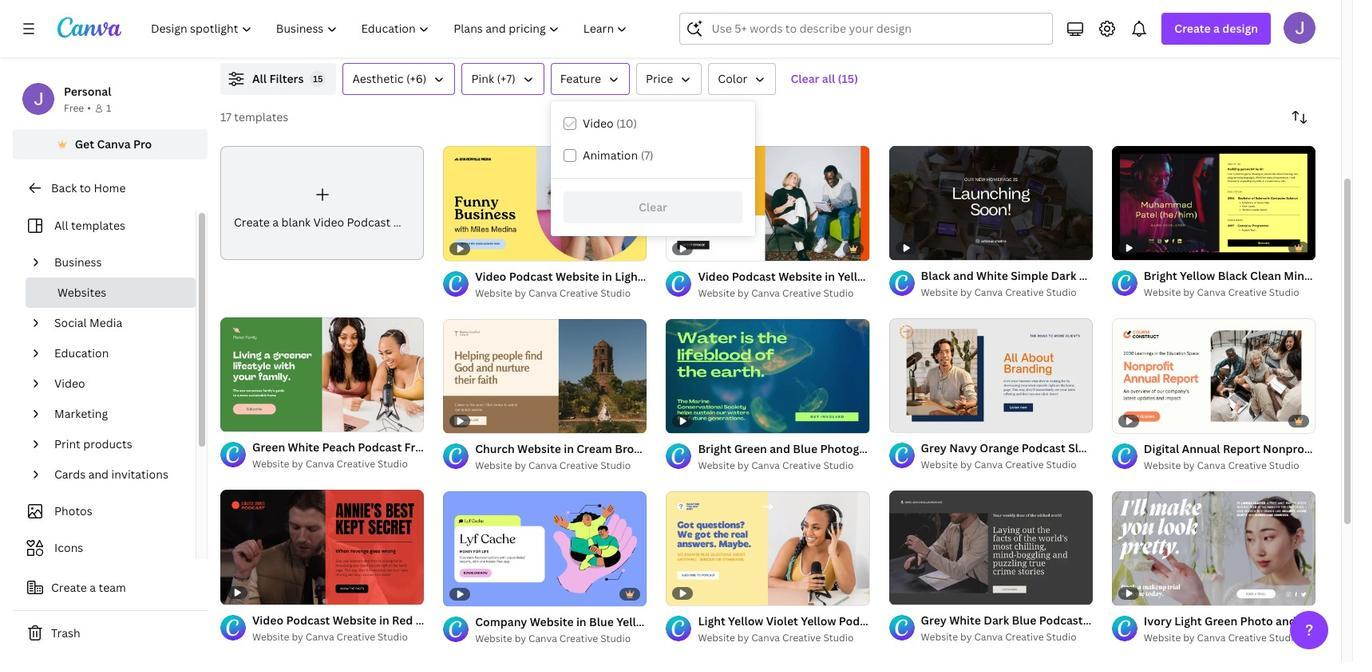 Task type: vqa. For each thing, say whether or not it's contained in the screenshot.
Church Website in Cream Brown Simple Blocks Style Website by Canva Creative Studio
yes



Task type: describe. For each thing, give the bounding box(es) containing it.
white
[[977, 268, 1008, 284]]

video podcast website in red black dynamic neons style link
[[252, 612, 564, 630]]

templates for 17 templates
[[234, 109, 288, 125]]

6
[[249, 413, 255, 425]]

pink
[[471, 71, 494, 86]]

animation
[[583, 148, 638, 163]]

(15)
[[838, 71, 858, 86]]

all for all templates
[[54, 218, 68, 233]]

a for design
[[1214, 21, 1220, 36]]

all filters
[[252, 71, 304, 86]]

icons
[[54, 541, 83, 556]]

pink (+7)
[[471, 71, 516, 86]]

black and white simple dark marketing site launch website website by canva creative studio
[[921, 268, 1247, 300]]

business link
[[48, 248, 186, 278]]

aesthetic (+6)
[[352, 71, 427, 86]]

get canva pro button
[[13, 129, 208, 160]]

aesthetic
[[352, 71, 404, 86]]

media
[[89, 315, 122, 331]]

video for video
[[54, 376, 85, 391]]

of for grey white dark blue podcast sleek corporate video podcast website image
[[907, 586, 916, 598]]

print products
[[54, 437, 132, 452]]

canva inside church website in cream brown simple blocks style website by canva creative studio
[[529, 459, 557, 473]]

neons
[[499, 613, 533, 628]]

2 1 of 7 link from the top
[[889, 491, 1093, 605]]

of for green white peach podcast fresh and friendly video podcast website image at left
[[238, 413, 247, 425]]

grey white dark blue podcast sleek corporate video podcast website image
[[889, 491, 1093, 605]]

canva inside digital annual report nonprofit educat website by canva creative studio
[[1197, 459, 1226, 472]]

back
[[51, 180, 77, 196]]

by inside black and white simple dark marketing site launch website website by canva creative studio
[[961, 286, 972, 300]]

1 of 6
[[232, 413, 255, 425]]

(10)
[[616, 116, 637, 131]]

1 of 6 link
[[220, 318, 424, 432]]

creative inside church website in cream brown simple blocks style website by canva creative studio
[[560, 459, 598, 473]]

all templates link
[[22, 211, 186, 241]]

studio inside black and white simple dark marketing site launch website website by canva creative studio
[[1046, 286, 1077, 300]]

website inside digital annual report nonprofit educat website by canva creative studio
[[1144, 459, 1181, 472]]

print
[[54, 437, 81, 452]]

cards and invitations link
[[48, 460, 186, 490]]

17
[[220, 109, 231, 125]]

1 for 'grey navy orange podcast sleek corporate video podcast website' image
[[900, 414, 905, 426]]

top level navigation element
[[141, 13, 641, 45]]

dark
[[1051, 268, 1077, 284]]

create for create a team
[[51, 580, 87, 596]]

price
[[646, 71, 673, 86]]

1 vertical spatial marketing
[[54, 406, 108, 422]]

create a blank video podcast website link
[[220, 146, 437, 261]]

education link
[[48, 339, 186, 369]]

animation (7)
[[583, 148, 654, 163]]

back to home
[[51, 180, 126, 196]]

by inside video podcast website in red black dynamic neons style website by canva creative studio
[[292, 631, 303, 644]]

style inside video podcast website in red black dynamic neons style website by canva creative studio
[[536, 613, 564, 628]]

in inside video podcast website in red black dynamic neons style website by canva creative studio
[[379, 613, 389, 628]]

brown
[[615, 442, 650, 457]]

color button
[[708, 63, 776, 95]]

educat
[[1319, 441, 1353, 456]]

canva inside video podcast website in red black dynamic neons style website by canva creative studio
[[306, 631, 334, 644]]

of for 'grey navy orange podcast sleek corporate video podcast website' image
[[907, 414, 916, 426]]

digital annual report nonprofit educat link
[[1144, 441, 1353, 458]]

design
[[1223, 21, 1258, 36]]

video for video (10)
[[583, 116, 614, 131]]

create a design
[[1175, 21, 1258, 36]]

cards
[[54, 467, 86, 482]]

feature
[[560, 71, 601, 86]]

1 1 of 7 link from the top
[[889, 318, 1093, 433]]

video for video podcast website in red black dynamic neons style website by canva creative studio
[[252, 613, 284, 628]]

clear button
[[564, 192, 743, 224]]

blank
[[281, 215, 311, 230]]

cream
[[577, 442, 612, 457]]

education
[[54, 346, 109, 361]]

feature button
[[551, 63, 630, 95]]

all for all filters
[[252, 71, 267, 86]]

church website in cream brown simple blocks style website by canva creative studio
[[475, 442, 759, 473]]

Search search field
[[712, 14, 1043, 44]]

create a team
[[51, 580, 126, 596]]

report
[[1223, 441, 1261, 456]]

15
[[313, 73, 323, 85]]

trash
[[51, 626, 80, 641]]

get canva pro
[[75, 137, 152, 152]]

studio inside video podcast website in red black dynamic neons style website by canva creative studio
[[378, 631, 408, 644]]

video link
[[48, 369, 186, 399]]

clear all (15) button
[[783, 63, 866, 95]]

create a team button
[[13, 572, 208, 604]]

15 filter options selected element
[[310, 71, 326, 87]]

black inside video podcast website in red black dynamic neons style website by canva creative studio
[[416, 613, 445, 628]]

templates for all templates
[[71, 218, 125, 233]]

7 for grey white dark blue podcast sleek corporate video podcast website image
[[918, 586, 922, 598]]

free •
[[64, 101, 91, 115]]

red
[[392, 613, 413, 628]]

color
[[718, 71, 748, 86]]

price button
[[636, 63, 702, 95]]

jacob simon image
[[1284, 12, 1316, 44]]

1 for grey white dark blue podcast sleek corporate video podcast website image
[[900, 586, 905, 598]]

digital annual report nonprofit educat website by canva creative studio
[[1144, 441, 1353, 472]]

back to home link
[[13, 172, 208, 204]]

photos link
[[22, 497, 186, 527]]

social media link
[[48, 308, 186, 339]]

social
[[54, 315, 87, 331]]

print products link
[[48, 430, 186, 460]]

and for cards
[[88, 467, 109, 482]]

nonprofit
[[1263, 441, 1316, 456]]



Task type: locate. For each thing, give the bounding box(es) containing it.
style
[[731, 442, 759, 457], [536, 613, 564, 628]]

studio inside church website in cream brown simple blocks style website by canva creative studio
[[601, 459, 631, 473]]

clear for clear
[[639, 200, 667, 215]]

a left blank
[[272, 215, 279, 230]]

1 vertical spatial 7
[[918, 586, 922, 598]]

annual
[[1182, 441, 1220, 456]]

and inside black and white simple dark marketing site launch website website by canva creative studio
[[953, 268, 974, 284]]

clear inside clear all (15) button
[[791, 71, 820, 86]]

clear down (7)
[[639, 200, 667, 215]]

marketing link
[[48, 399, 186, 430]]

create left blank
[[234, 215, 270, 230]]

1 horizontal spatial style
[[731, 442, 759, 457]]

1 horizontal spatial all
[[252, 71, 267, 86]]

of
[[238, 413, 247, 425], [907, 414, 916, 426], [907, 586, 916, 598]]

clear left all
[[791, 71, 820, 86]]

website by canva creative studio link
[[921, 285, 1093, 301], [1144, 285, 1316, 301], [475, 285, 647, 301], [698, 285, 870, 301], [252, 457, 424, 473], [921, 458, 1093, 474], [698, 458, 870, 474], [1144, 458, 1316, 474], [475, 458, 647, 474], [252, 630, 424, 646], [921, 630, 1093, 646], [698, 631, 870, 647], [1144, 631, 1316, 647], [475, 631, 647, 647]]

studio inside digital annual report nonprofit educat website by canva creative studio
[[1269, 459, 1300, 472]]

simple right brown
[[653, 442, 690, 457]]

7
[[918, 414, 922, 426], [918, 586, 922, 598]]

1 horizontal spatial clear
[[791, 71, 820, 86]]

0 horizontal spatial simple
[[653, 442, 690, 457]]

by inside digital annual report nonprofit educat website by canva creative studio
[[1183, 459, 1195, 472]]

create for create a design
[[1175, 21, 1211, 36]]

0 horizontal spatial all
[[54, 218, 68, 233]]

0 horizontal spatial in
[[379, 613, 389, 628]]

create
[[1175, 21, 1211, 36], [234, 215, 270, 230], [51, 580, 87, 596]]

create a blank video podcast website
[[234, 215, 437, 230]]

black
[[921, 268, 951, 284], [416, 613, 445, 628]]

2 vertical spatial a
[[90, 580, 96, 596]]

green white peach podcast fresh and friendly video podcast website image
[[220, 318, 424, 432]]

(7)
[[641, 148, 654, 163]]

video inside video podcast website in red black dynamic neons style website by canva creative studio
[[252, 613, 284, 628]]

1 horizontal spatial templates
[[234, 109, 288, 125]]

0 vertical spatial in
[[564, 442, 574, 457]]

2 1 of 7 from the top
[[900, 586, 922, 598]]

website
[[393, 215, 437, 230], [1203, 268, 1247, 284], [921, 286, 958, 300], [1144, 286, 1181, 300], [475, 286, 512, 300], [698, 286, 735, 300], [517, 442, 561, 457], [252, 458, 289, 471], [921, 458, 958, 472], [698, 459, 735, 472], [1144, 459, 1181, 472], [475, 459, 512, 473], [333, 613, 377, 628], [252, 631, 289, 644], [921, 631, 958, 644], [698, 631, 735, 645], [1144, 631, 1181, 645], [475, 632, 512, 646]]

black and white simple dark marketing site launch website link
[[921, 268, 1247, 285]]

1
[[106, 101, 111, 115], [232, 413, 236, 425], [900, 414, 905, 426], [900, 586, 905, 598]]

black inside black and white simple dark marketing site launch website website by canva creative studio
[[921, 268, 951, 284]]

7 for 'grey navy orange podcast sleek corporate video podcast website' image
[[918, 414, 922, 426]]

0 vertical spatial style
[[731, 442, 759, 457]]

cards and invitations
[[54, 467, 168, 482]]

clear inside button
[[639, 200, 667, 215]]

a inside 'dropdown button'
[[1214, 21, 1220, 36]]

2 horizontal spatial a
[[1214, 21, 1220, 36]]

0 horizontal spatial clear
[[639, 200, 667, 215]]

to
[[80, 180, 91, 196]]

0 horizontal spatial a
[[90, 580, 96, 596]]

all left filters
[[252, 71, 267, 86]]

marketing
[[1079, 268, 1134, 284], [54, 406, 108, 422]]

by
[[961, 286, 972, 300], [1183, 286, 1195, 300], [515, 286, 526, 300], [738, 286, 749, 300], [292, 458, 303, 471], [961, 458, 972, 472], [738, 459, 749, 472], [1183, 459, 1195, 472], [515, 459, 526, 473], [292, 631, 303, 644], [961, 631, 972, 644], [738, 631, 749, 645], [1183, 631, 1195, 645], [515, 632, 526, 646]]

1 vertical spatial a
[[272, 215, 279, 230]]

canva
[[97, 137, 131, 152], [974, 286, 1003, 300], [1197, 286, 1226, 300], [529, 286, 557, 300], [751, 286, 780, 300], [306, 458, 334, 471], [974, 458, 1003, 472], [751, 459, 780, 472], [1197, 459, 1226, 472], [529, 459, 557, 473], [306, 631, 334, 644], [974, 631, 1003, 644], [751, 631, 780, 645], [1197, 631, 1226, 645], [529, 632, 557, 646]]

0 horizontal spatial podcast
[[286, 613, 330, 628]]

17 templates
[[220, 109, 288, 125]]

0 vertical spatial black
[[921, 268, 951, 284]]

creative inside digital annual report nonprofit educat website by canva creative studio
[[1228, 459, 1267, 472]]

create down icons
[[51, 580, 87, 596]]

1 vertical spatial simple
[[653, 442, 690, 457]]

get
[[75, 137, 94, 152]]

black right the red
[[416, 613, 445, 628]]

pro
[[133, 137, 152, 152]]

video podcast website templates image
[[975, 0, 1316, 44], [975, 0, 1316, 44]]

clear
[[791, 71, 820, 86], [639, 200, 667, 215]]

create inside 'create a team' button
[[51, 580, 87, 596]]

0 horizontal spatial and
[[88, 467, 109, 482]]

simple left dark
[[1011, 268, 1048, 284]]

pink (+7) button
[[462, 63, 544, 95]]

simple inside church website in cream brown simple blocks style website by canva creative studio
[[653, 442, 690, 457]]

0 vertical spatial marketing
[[1079, 268, 1134, 284]]

websites
[[57, 285, 106, 300]]

1 horizontal spatial in
[[564, 442, 574, 457]]

2 vertical spatial create
[[51, 580, 87, 596]]

create a blank video podcast website element
[[220, 146, 437, 261]]

1 horizontal spatial create
[[234, 215, 270, 230]]

video podcast website in red black dynamic neons style website by canva creative studio
[[252, 613, 564, 644]]

a inside button
[[90, 580, 96, 596]]

create a design button
[[1162, 13, 1271, 45]]

podcast inside video podcast website in red black dynamic neons style website by canva creative studio
[[286, 613, 330, 628]]

(+7)
[[497, 71, 516, 86]]

1 horizontal spatial marketing
[[1079, 268, 1134, 284]]

0 vertical spatial all
[[252, 71, 267, 86]]

a left design
[[1214, 21, 1220, 36]]

style right blocks
[[731, 442, 759, 457]]

0 vertical spatial 7
[[918, 414, 922, 426]]

1 horizontal spatial podcast
[[347, 215, 391, 230]]

dynamic
[[448, 613, 496, 628]]

in left 'cream'
[[564, 442, 574, 457]]

1 vertical spatial clear
[[639, 200, 667, 215]]

(+6)
[[406, 71, 427, 86]]

create for create a blank video podcast website
[[234, 215, 270, 230]]

video (10)
[[583, 116, 637, 131]]

icons link
[[22, 533, 186, 564]]

1 of 7 link
[[889, 318, 1093, 433], [889, 491, 1093, 605]]

creative
[[1005, 286, 1044, 300], [1228, 286, 1267, 300], [560, 286, 598, 300], [782, 286, 821, 300], [337, 458, 375, 471], [1005, 458, 1044, 472], [782, 459, 821, 472], [1228, 459, 1267, 472], [560, 459, 598, 473], [337, 631, 375, 644], [1005, 631, 1044, 644], [782, 631, 821, 645], [1228, 631, 1267, 645], [560, 632, 598, 646]]

in inside church website in cream brown simple blocks style website by canva creative studio
[[564, 442, 574, 457]]

in
[[564, 442, 574, 457], [379, 613, 389, 628]]

templates down back to home
[[71, 218, 125, 233]]

0 vertical spatial create
[[1175, 21, 1211, 36]]

1 vertical spatial 1 of 7
[[900, 586, 922, 598]]

1 vertical spatial in
[[379, 613, 389, 628]]

all
[[252, 71, 267, 86], [54, 218, 68, 233]]

simple
[[1011, 268, 1048, 284], [653, 442, 690, 457]]

canva inside black and white simple dark marketing site launch website website by canva creative studio
[[974, 286, 1003, 300]]

1 vertical spatial and
[[88, 467, 109, 482]]

None search field
[[680, 13, 1053, 45]]

1 vertical spatial podcast
[[286, 613, 330, 628]]

clear all (15)
[[791, 71, 858, 86]]

0 horizontal spatial marketing
[[54, 406, 108, 422]]

0 horizontal spatial create
[[51, 580, 87, 596]]

1 vertical spatial templates
[[71, 218, 125, 233]]

marketing inside black and white simple dark marketing site launch website website by canva creative studio
[[1079, 268, 1134, 284]]

business
[[54, 255, 102, 270]]

2 horizontal spatial create
[[1175, 21, 1211, 36]]

and left white
[[953, 268, 974, 284]]

0 vertical spatial 1 of 7
[[900, 414, 922, 426]]

filters
[[269, 71, 304, 86]]

Sort by button
[[1284, 101, 1316, 133]]

invitations
[[111, 467, 168, 482]]

create inside create a design 'dropdown button'
[[1175, 21, 1211, 36]]

create inside create a blank video podcast website element
[[234, 215, 270, 230]]

home
[[94, 180, 126, 196]]

templates right 17
[[234, 109, 288, 125]]

style inside church website in cream brown simple blocks style website by canva creative studio
[[731, 442, 759, 457]]

all templates
[[54, 218, 125, 233]]

products
[[83, 437, 132, 452]]

creative inside black and white simple dark marketing site launch website website by canva creative studio
[[1005, 286, 1044, 300]]

a left team
[[90, 580, 96, 596]]

1 vertical spatial all
[[54, 218, 68, 233]]

1 of 7 for 'grey navy orange podcast sleek corporate video podcast website' image
[[900, 414, 922, 426]]

video
[[583, 116, 614, 131], [313, 215, 344, 230], [54, 376, 85, 391], [252, 613, 284, 628]]

photos
[[54, 504, 92, 519]]

canva inside button
[[97, 137, 131, 152]]

1 horizontal spatial and
[[953, 268, 974, 284]]

and right the cards
[[88, 467, 109, 482]]

•
[[87, 101, 91, 115]]

1 vertical spatial 1 of 7 link
[[889, 491, 1093, 605]]

0 vertical spatial clear
[[791, 71, 820, 86]]

blocks
[[693, 442, 729, 457]]

simple inside black and white simple dark marketing site launch website website by canva creative studio
[[1011, 268, 1048, 284]]

0 vertical spatial and
[[953, 268, 974, 284]]

in left the red
[[379, 613, 389, 628]]

1 horizontal spatial simple
[[1011, 268, 1048, 284]]

marketing up print products
[[54, 406, 108, 422]]

all down back
[[54, 218, 68, 233]]

1 for green white peach podcast fresh and friendly video podcast website image at left
[[232, 413, 236, 425]]

website by canva creative studio
[[1144, 286, 1300, 300], [475, 286, 631, 300], [698, 286, 854, 300], [252, 458, 408, 471], [921, 458, 1077, 472], [698, 459, 854, 472], [921, 631, 1077, 644], [698, 631, 854, 645], [1144, 631, 1300, 645], [475, 632, 631, 646]]

0 vertical spatial templates
[[234, 109, 288, 125]]

black left white
[[921, 268, 951, 284]]

digital
[[1144, 441, 1179, 456]]

0 vertical spatial podcast
[[347, 215, 391, 230]]

a for blank
[[272, 215, 279, 230]]

0 horizontal spatial style
[[536, 613, 564, 628]]

launch
[[1160, 268, 1200, 284]]

create left design
[[1175, 21, 1211, 36]]

all
[[822, 71, 835, 86]]

and for black
[[953, 268, 974, 284]]

0 horizontal spatial templates
[[71, 218, 125, 233]]

trash link
[[13, 618, 208, 650]]

2 7 from the top
[[918, 586, 922, 598]]

1 horizontal spatial black
[[921, 268, 951, 284]]

1 vertical spatial black
[[416, 613, 445, 628]]

0 vertical spatial simple
[[1011, 268, 1048, 284]]

aesthetic (+6) button
[[343, 63, 455, 95]]

church
[[475, 442, 515, 457]]

a
[[1214, 21, 1220, 36], [272, 215, 279, 230], [90, 580, 96, 596]]

1 vertical spatial style
[[536, 613, 564, 628]]

personal
[[64, 84, 111, 99]]

style right neons
[[536, 613, 564, 628]]

church website in cream brown simple blocks style link
[[475, 441, 759, 458]]

team
[[99, 580, 126, 596]]

1 of 7
[[900, 414, 922, 426], [900, 586, 922, 598]]

1 vertical spatial create
[[234, 215, 270, 230]]

free
[[64, 101, 84, 115]]

clear for clear all (15)
[[791, 71, 820, 86]]

a for team
[[90, 580, 96, 596]]

1 1 of 7 from the top
[[900, 414, 922, 426]]

creative inside video podcast website in red black dynamic neons style website by canva creative studio
[[337, 631, 375, 644]]

1 horizontal spatial a
[[272, 215, 279, 230]]

grey navy orange podcast sleek corporate video podcast website image
[[889, 318, 1093, 433]]

site
[[1136, 268, 1158, 284]]

1 7 from the top
[[918, 414, 922, 426]]

podcast
[[347, 215, 391, 230], [286, 613, 330, 628]]

1 of 7 for grey white dark blue podcast sleek corporate video podcast website image
[[900, 586, 922, 598]]

by inside church website in cream brown simple blocks style website by canva creative studio
[[515, 459, 526, 473]]

0 vertical spatial 1 of 7 link
[[889, 318, 1093, 433]]

0 horizontal spatial black
[[416, 613, 445, 628]]

0 vertical spatial a
[[1214, 21, 1220, 36]]

marketing left site
[[1079, 268, 1134, 284]]



